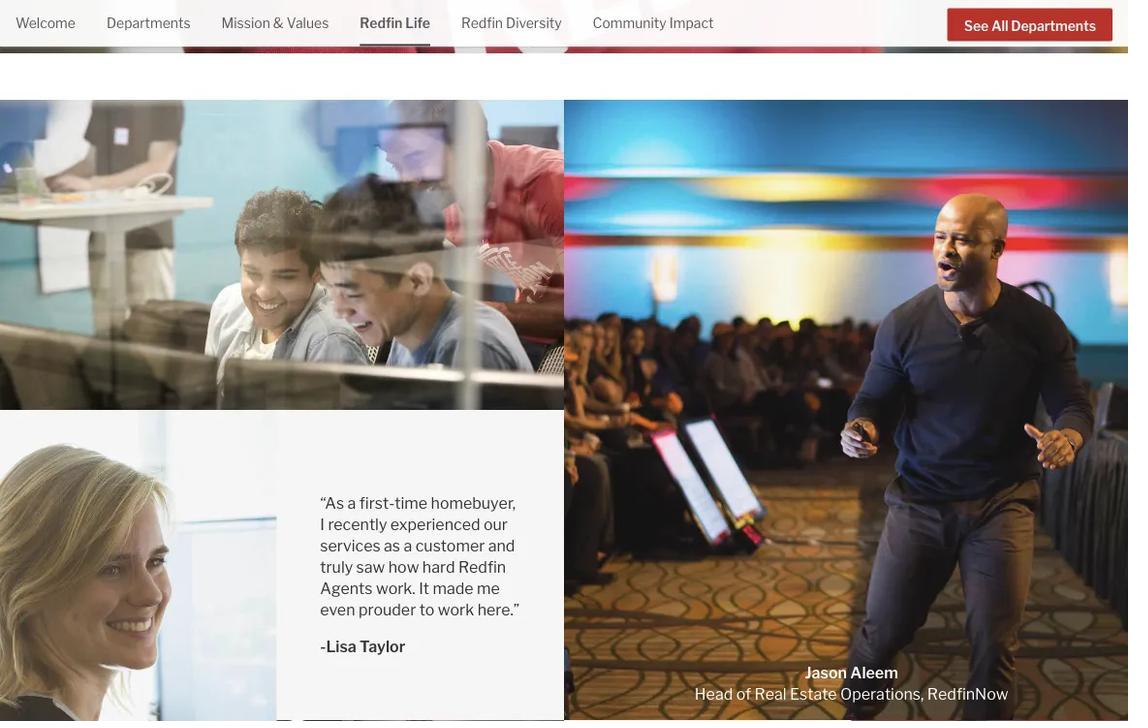 Task type: describe. For each thing, give the bounding box(es) containing it.
0 horizontal spatial departments
[[107, 15, 191, 31]]

redfin for redfin diversity
[[461, 15, 503, 31]]

departments inside button
[[1011, 17, 1096, 34]]

redfinnow
[[927, 684, 1009, 703]]

and
[[488, 536, 515, 555]]

-
[[320, 637, 326, 656]]

homebuyer,
[[431, 493, 516, 512]]

it
[[419, 579, 429, 598]]

truly
[[320, 557, 353, 576]]

agents
[[320, 579, 373, 598]]

jason
[[805, 663, 847, 682]]

aleem
[[850, 663, 898, 682]]

"as
[[320, 493, 344, 512]]

impact
[[669, 15, 714, 31]]

as
[[384, 536, 400, 555]]

see all departments
[[964, 17, 1096, 34]]

values
[[287, 15, 329, 31]]

see
[[964, 17, 989, 34]]

even
[[320, 600, 355, 619]]

i
[[320, 515, 325, 534]]

"as a first-time homebuyer, i recently experienced our services as a customer and truly saw how hard redfin agents work. it made me even prouder to work here."
[[320, 493, 520, 619]]

welcome
[[16, 15, 76, 31]]

0 horizontal spatial a
[[348, 493, 356, 512]]

services
[[320, 536, 381, 555]]

me
[[477, 579, 500, 598]]

how
[[388, 557, 419, 576]]

estate
[[790, 684, 837, 703]]

time
[[395, 493, 428, 512]]

see all departments button
[[948, 8, 1113, 41]]

to
[[419, 600, 434, 619]]

redfin diversity
[[461, 15, 562, 31]]

of
[[736, 684, 751, 703]]

head
[[695, 684, 733, 703]]

mission & values
[[222, 15, 329, 31]]

hard
[[422, 557, 455, 576]]

mission & values link
[[222, 0, 329, 44]]

recently
[[328, 515, 387, 534]]

redfin life link
[[360, 0, 430, 44]]

departments link
[[107, 0, 191, 44]]

community
[[593, 15, 667, 31]]

all
[[991, 17, 1008, 34]]

redfin inside "as a first-time homebuyer, i recently experienced our services as a customer and truly saw how hard redfin agents work. it made me even prouder to work here."
[[458, 557, 506, 576]]

redfin life
[[360, 15, 430, 31]]

community impact link
[[593, 0, 714, 44]]



Task type: vqa. For each thing, say whether or not it's contained in the screenshot.
Redfin Life link
yes



Task type: locate. For each thing, give the bounding box(es) containing it.
made
[[433, 579, 474, 598]]

diversity
[[506, 15, 562, 31]]

a
[[348, 493, 356, 512], [404, 536, 412, 555]]

work.
[[376, 579, 416, 598]]

a right '"as'
[[348, 493, 356, 512]]

redfin left diversity
[[461, 15, 503, 31]]

here."
[[477, 600, 520, 619]]

experienced
[[390, 515, 480, 534]]

prouder
[[359, 600, 416, 619]]

taylor
[[360, 637, 405, 656]]

redfin left life
[[360, 15, 403, 31]]

redfin diversity link
[[461, 0, 562, 44]]

lisa
[[326, 637, 356, 656]]

-lisa taylor
[[320, 637, 405, 656]]

redfin
[[360, 15, 403, 31], [461, 15, 503, 31], [458, 557, 506, 576]]

community impact
[[593, 15, 714, 31]]

real
[[755, 684, 787, 703]]

welcome link
[[16, 0, 76, 44]]

first-
[[359, 493, 395, 512]]

1 horizontal spatial departments
[[1011, 17, 1096, 34]]

a right the "as"
[[404, 536, 412, 555]]

1 horizontal spatial a
[[404, 536, 412, 555]]

departments
[[107, 15, 191, 31], [1011, 17, 1096, 34]]

our
[[484, 515, 508, 534]]

work
[[438, 600, 474, 619]]

operations,
[[840, 684, 924, 703]]

redfin for redfin life
[[360, 15, 403, 31]]

1 vertical spatial a
[[404, 536, 412, 555]]

customer
[[416, 536, 485, 555]]

0 vertical spatial a
[[348, 493, 356, 512]]

saw
[[356, 557, 385, 576]]

jason aleem head of real estate operations, redfinnow
[[695, 663, 1009, 703]]

&
[[273, 15, 284, 31]]

redfin up me
[[458, 557, 506, 576]]

mission
[[222, 15, 270, 31]]

life
[[405, 15, 430, 31]]



